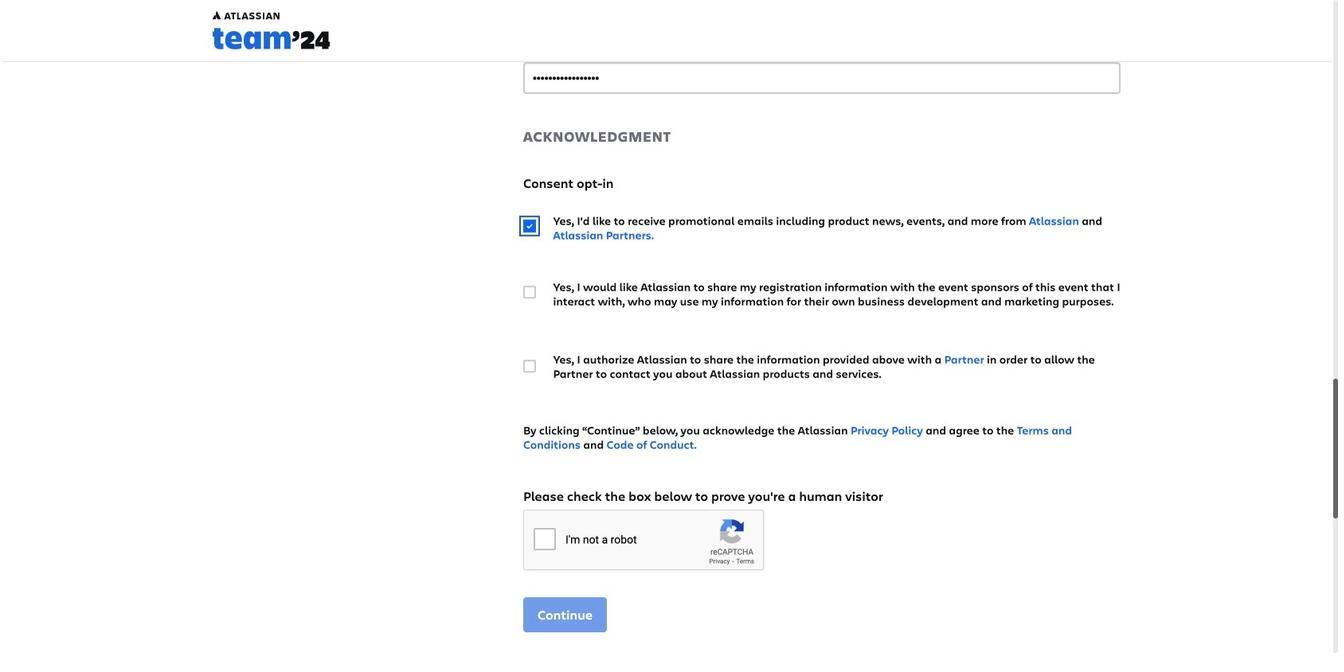 Task type: locate. For each thing, give the bounding box(es) containing it.
None password field
[[524, 0, 1121, 14], [524, 62, 1121, 94], [524, 0, 1121, 14], [524, 62, 1121, 94]]

None checkbox
[[524, 220, 536, 233]]

None checkbox
[[524, 286, 536, 299], [524, 360, 536, 373], [524, 286, 536, 299], [524, 360, 536, 373]]



Task type: vqa. For each thing, say whether or not it's contained in the screenshot.
"Password Field"
yes



Task type: describe. For each thing, give the bounding box(es) containing it.
team '24 image
[[213, 11, 331, 56]]



